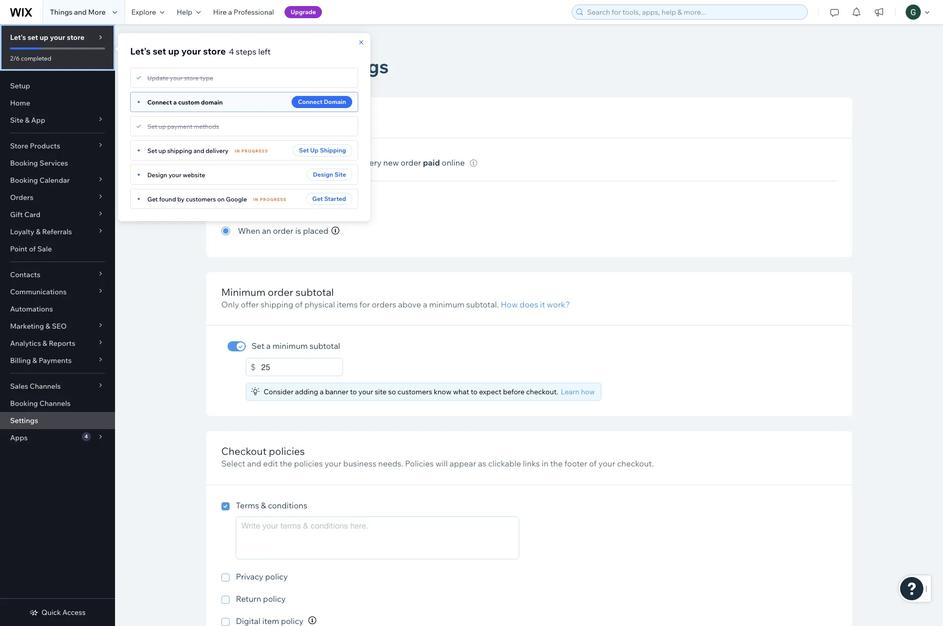 Task type: locate. For each thing, give the bounding box(es) containing it.
1 horizontal spatial customers
[[398, 387, 433, 396]]

consider
[[264, 387, 294, 396]]

in right delivery
[[235, 148, 240, 153]]

policies right edit
[[294, 459, 323, 469]]

more
[[88, 8, 106, 17]]

booking inside popup button
[[10, 176, 38, 185]]

0 vertical spatial subtotal
[[296, 286, 334, 298]]

1 design from the left
[[313, 171, 333, 178]]

quick
[[42, 608, 61, 617]]

booking for booking calendar
[[10, 176, 38, 185]]

is left placed
[[295, 226, 301, 236]]

set left up in the left top of the page
[[299, 146, 309, 154]]

1 horizontal spatial minimum
[[429, 299, 465, 309]]

policy down privacy policy
[[263, 594, 286, 604]]

0 vertical spatial customers
[[186, 195, 216, 203]]

set up shipping and delivery
[[147, 147, 229, 154]]

& right "billing"
[[32, 356, 37, 365]]

and inside checkout policies select and edit the policies your business needs. policies will appear as clickable links in the footer of your checkout.
[[247, 459, 261, 469]]

2 booking from the top
[[10, 176, 38, 185]]

a left custom
[[173, 98, 177, 106]]

does
[[520, 299, 539, 309]]

2 connect from the left
[[147, 98, 172, 106]]

1 vertical spatial 4
[[85, 433, 88, 440]]

0 vertical spatial policy
[[265, 572, 288, 582]]

set for set a minimum subtotal
[[252, 341, 265, 351]]

1 vertical spatial in
[[253, 197, 259, 202]]

minimum
[[429, 299, 465, 309], [273, 341, 308, 351]]

site down invoices
[[335, 171, 346, 178]]

channels inside dropdown button
[[30, 382, 61, 391]]

of inside "minimum order subtotal only offer shipping of physical items for orders above a minimum subtotal. how does it work?"
[[295, 299, 303, 309]]

store products button
[[0, 137, 115, 154]]

channels up booking channels
[[30, 382, 61, 391]]

order
[[401, 158, 421, 168], [288, 210, 309, 220], [273, 226, 294, 236], [268, 286, 294, 298]]

& for loyalty
[[36, 227, 41, 236]]

set left the 'payment'
[[147, 122, 157, 130]]

2 design from the left
[[147, 171, 167, 178]]

get inside button
[[312, 195, 323, 202]]

return
[[236, 594, 261, 604]]

of inside the point of sale link
[[29, 244, 36, 253]]

in for get found by customers on google
[[253, 197, 259, 202]]

order right 'minimum'
[[268, 286, 294, 298]]

1 horizontal spatial shipping
[[261, 299, 293, 309]]

get for get started
[[312, 195, 323, 202]]

& right loyalty
[[36, 227, 41, 236]]

is up placed
[[310, 210, 316, 220]]

0 horizontal spatial the
[[280, 459, 292, 469]]

set for set up shipping
[[299, 146, 309, 154]]

settings inside sidebar element
[[10, 416, 38, 425]]

update up connect a custom domain
[[147, 74, 169, 82]]

0 vertical spatial ecommerce
[[255, 40, 296, 49]]

domain
[[324, 98, 346, 106]]

a up enter amount text box
[[266, 341, 271, 351]]

only after an order is paid
[[238, 210, 335, 220]]

up up completed
[[40, 33, 48, 42]]

order right new
[[401, 158, 421, 168]]

Enter amount text field
[[261, 358, 343, 376]]

1 horizontal spatial the
[[551, 459, 563, 469]]

your inside sidebar element
[[50, 33, 65, 42]]

1 horizontal spatial design
[[313, 171, 333, 178]]

2 horizontal spatial of
[[589, 459, 597, 469]]

1 horizontal spatial get
[[312, 195, 323, 202]]

settings left steps
[[206, 40, 234, 49]]

0 vertical spatial settings link
[[201, 40, 239, 50]]

minimum
[[221, 286, 266, 298]]

0 horizontal spatial checkout.
[[526, 387, 559, 396]]

so
[[388, 387, 396, 396]]

1 vertical spatial ecommerce settings
[[206, 55, 389, 78]]

know
[[434, 387, 452, 396]]

1 vertical spatial let's
[[130, 45, 151, 57]]

0 vertical spatial and
[[74, 8, 87, 17]]

settings down the upgrade button
[[297, 40, 325, 49]]

your left business
[[325, 459, 342, 469]]

1 horizontal spatial of
[[295, 299, 303, 309]]

1 vertical spatial only
[[221, 299, 239, 309]]

of left sale at the left of the page
[[29, 244, 36, 253]]

1 vertical spatial progress
[[260, 197, 287, 202]]

in progress up "automatically"
[[235, 148, 268, 153]]

1 horizontal spatial for
[[360, 299, 370, 309]]

after
[[258, 210, 275, 220]]

0 horizontal spatial and
[[74, 8, 87, 17]]

& left seo
[[46, 322, 50, 331]]

1 vertical spatial paid
[[318, 210, 335, 220]]

an down after
[[262, 226, 271, 236]]

1 horizontal spatial an
[[277, 210, 286, 220]]

your up update your store type
[[182, 45, 201, 57]]

an right after
[[277, 210, 286, 220]]

0 horizontal spatial 4
[[85, 433, 88, 440]]

minimum up enter amount text box
[[273, 341, 308, 351]]

& for analytics
[[43, 339, 47, 348]]

a
[[228, 8, 232, 17], [173, 98, 177, 106], [423, 299, 428, 309], [266, 341, 271, 351], [320, 387, 324, 396]]

subtotal up physical on the left top of page
[[296, 286, 334, 298]]

design inside button
[[313, 171, 333, 178]]

up
[[40, 33, 48, 42], [168, 45, 179, 57], [159, 122, 166, 130], [159, 147, 166, 154]]

0 vertical spatial for
[[349, 158, 359, 168]]

1 vertical spatial channels
[[40, 399, 71, 408]]

0 vertical spatial let's
[[10, 33, 26, 42]]

an
[[277, 210, 286, 220], [262, 226, 271, 236]]

design up the found
[[147, 171, 167, 178]]

upgrade
[[291, 8, 316, 16]]

of left physical on the left top of page
[[295, 299, 303, 309]]

order inside "minimum order subtotal only offer shipping of physical items for orders above a minimum subtotal. how does it work?"
[[268, 286, 294, 298]]

marketing & seo button
[[0, 318, 115, 335]]

1 horizontal spatial site
[[335, 171, 346, 178]]

paid
[[423, 158, 440, 168], [318, 210, 335, 220]]

1 horizontal spatial in
[[253, 197, 259, 202]]

things and more
[[50, 8, 106, 17]]

set up the "2/6 completed"
[[28, 33, 38, 42]]

0 horizontal spatial in
[[235, 148, 240, 153]]

1 get from the left
[[312, 195, 323, 202]]

invoices
[[316, 158, 347, 168]]

let's up 2/6
[[10, 33, 26, 42]]

0 horizontal spatial get
[[147, 195, 158, 203]]

0 horizontal spatial shipping
[[167, 147, 192, 154]]

1 vertical spatial update
[[221, 193, 249, 203]]

connect
[[298, 98, 323, 106], [147, 98, 172, 106]]

how
[[501, 299, 518, 309]]

2 vertical spatial and
[[247, 459, 261, 469]]

channels down the sales channels dropdown button
[[40, 399, 71, 408]]

home
[[10, 98, 30, 108]]

2 vertical spatial of
[[589, 459, 597, 469]]

custom
[[178, 98, 200, 106]]

shipping right "offer"
[[261, 299, 293, 309]]

store down "things and more"
[[67, 33, 85, 42]]

point of sale
[[10, 244, 52, 253]]

customers right 'so'
[[398, 387, 433, 396]]

store left type
[[184, 74, 199, 82]]

the right in
[[551, 459, 563, 469]]

terms
[[236, 500, 259, 510]]

professional
[[234, 8, 274, 17]]

is
[[310, 210, 316, 220], [295, 226, 301, 236]]

connect inside "button"
[[298, 98, 323, 106]]

for
[[349, 158, 359, 168], [360, 299, 370, 309]]

automatically
[[237, 158, 289, 168]]

expect
[[479, 387, 502, 396]]

a right hire
[[228, 8, 232, 17]]

update up the when
[[221, 193, 249, 203]]

0 horizontal spatial customers
[[186, 195, 216, 203]]

info tooltip image
[[470, 159, 478, 167], [309, 617, 317, 625]]

design down invoices
[[313, 171, 333, 178]]

1 vertical spatial for
[[360, 299, 370, 309]]

ecommerce settings up the connect domain
[[206, 55, 389, 78]]

connect left custom
[[147, 98, 172, 106]]

let's for let's set up your store 4 steps left
[[130, 45, 151, 57]]

to right banner
[[350, 387, 357, 396]]

0 vertical spatial is
[[310, 210, 316, 220]]

0 horizontal spatial paid
[[318, 210, 335, 220]]

0 horizontal spatial is
[[295, 226, 301, 236]]

minimum left "subtotal."
[[429, 299, 465, 309]]

0 vertical spatial 4
[[229, 46, 234, 57]]

checkout.
[[526, 387, 559, 396], [617, 459, 654, 469]]

setup
[[10, 81, 30, 90]]

& inside popup button
[[36, 227, 41, 236]]

conditions
[[268, 500, 308, 510]]

1 vertical spatial of
[[295, 299, 303, 309]]

your up connect a custom domain
[[170, 74, 183, 82]]

your
[[50, 33, 65, 42], [182, 45, 201, 57], [170, 74, 183, 82], [169, 171, 182, 178], [359, 387, 373, 396], [325, 459, 342, 469], [599, 459, 616, 469]]

set for let's set up your store
[[28, 33, 38, 42]]

0 horizontal spatial design
[[147, 171, 167, 178]]

set inside sidebar element
[[28, 33, 38, 42]]

2 horizontal spatial and
[[247, 459, 261, 469]]

to right what
[[471, 387, 478, 396]]

orders down domain
[[221, 111, 254, 124]]

0 horizontal spatial site
[[10, 116, 23, 125]]

0 vertical spatial minimum
[[429, 299, 465, 309]]

type
[[200, 74, 213, 82]]

2 vertical spatial booking
[[10, 399, 38, 408]]

communications button
[[0, 283, 115, 300]]

0 vertical spatial policies
[[269, 445, 305, 458]]

get
[[312, 195, 323, 202], [147, 195, 158, 203]]

quick access
[[42, 608, 86, 617]]

0 horizontal spatial let's
[[10, 33, 26, 42]]

paid down the get started button
[[318, 210, 335, 220]]

1 vertical spatial in progress
[[253, 197, 287, 202]]

order down the inventory:
[[288, 210, 309, 220]]

the
[[280, 459, 292, 469], [551, 459, 563, 469]]

0 vertical spatial only
[[238, 210, 256, 220]]

& inside "popup button"
[[46, 322, 50, 331]]

1 vertical spatial policy
[[263, 594, 286, 604]]

a right above
[[423, 299, 428, 309]]

set up update your store type
[[153, 45, 166, 57]]

1 vertical spatial and
[[194, 147, 204, 154]]

and
[[74, 8, 87, 17], [194, 147, 204, 154], [247, 459, 261, 469]]

and left delivery
[[194, 147, 204, 154]]

& for terms
[[261, 500, 266, 510]]

return policy
[[236, 594, 286, 604]]

your left site
[[359, 387, 373, 396]]

analytics
[[10, 339, 41, 348]]

app
[[31, 116, 45, 125]]

1 horizontal spatial 4
[[229, 46, 234, 57]]

1 horizontal spatial connect
[[298, 98, 323, 106]]

for right items
[[360, 299, 370, 309]]

policy right privacy
[[265, 572, 288, 582]]

0 vertical spatial update
[[147, 74, 169, 82]]

0 vertical spatial shipping
[[167, 147, 192, 154]]

0 horizontal spatial set
[[28, 33, 38, 42]]

and down checkout
[[247, 459, 261, 469]]

1 horizontal spatial settings link
[[201, 40, 239, 50]]

policies up edit
[[269, 445, 305, 458]]

the right edit
[[280, 459, 292, 469]]

store inside sidebar element
[[67, 33, 85, 42]]

in progress
[[235, 148, 268, 153], [253, 197, 287, 202]]

explore
[[131, 8, 156, 17]]

1 horizontal spatial and
[[194, 147, 204, 154]]

paid left online
[[423, 158, 440, 168]]

update for update your store type
[[147, 74, 169, 82]]

checkout
[[221, 445, 267, 458]]

sales channels button
[[0, 378, 115, 395]]

how
[[581, 387, 595, 396]]

0 horizontal spatial update
[[147, 74, 169, 82]]

settings up apps
[[10, 416, 38, 425]]

up up update your store type
[[168, 45, 179, 57]]

booking services
[[10, 159, 68, 168]]

progress up "automatically"
[[242, 148, 268, 153]]

1 vertical spatial settings link
[[0, 412, 115, 429]]

2 get from the left
[[147, 195, 158, 203]]

will
[[436, 459, 448, 469]]

4 down booking channels link
[[85, 433, 88, 440]]

your left website
[[169, 171, 182, 178]]

booking down booking services
[[10, 176, 38, 185]]

gift card
[[10, 210, 40, 219]]

site down home
[[10, 116, 23, 125]]

0 vertical spatial of
[[29, 244, 36, 253]]

0 vertical spatial in progress
[[235, 148, 268, 153]]

2/6
[[10, 55, 20, 62]]

a for connect a custom domain
[[173, 98, 177, 106]]

& for billing
[[32, 356, 37, 365]]

4 left steps
[[229, 46, 234, 57]]

setup link
[[0, 77, 115, 94]]

when
[[238, 226, 260, 236]]

booking down sales
[[10, 399, 38, 408]]

minimum inside "minimum order subtotal only offer shipping of physical items for orders above a minimum subtotal. how does it work?"
[[429, 299, 465, 309]]

set inside button
[[299, 146, 309, 154]]

in up after
[[253, 197, 259, 202]]

select
[[221, 459, 245, 469]]

& right terms
[[261, 500, 266, 510]]

0 horizontal spatial orders
[[10, 193, 33, 202]]

orders
[[221, 111, 254, 124], [10, 193, 33, 202]]

website
[[183, 171, 205, 178]]

subtotal up enter amount text box
[[310, 341, 340, 351]]

for left every
[[349, 158, 359, 168]]

get left the found
[[147, 195, 158, 203]]

let's inside sidebar element
[[10, 33, 26, 42]]

0 horizontal spatial to
[[350, 387, 357, 396]]

progress up after
[[260, 197, 287, 202]]

for inside "minimum order subtotal only offer shipping of physical items for orders above a minimum subtotal. how does it work?"
[[360, 299, 370, 309]]

create
[[291, 158, 314, 168]]

let's down explore on the top left
[[130, 45, 151, 57]]

0 vertical spatial site
[[10, 116, 23, 125]]

site
[[375, 387, 387, 396]]

settings link down booking channels
[[0, 412, 115, 429]]

2 to from the left
[[471, 387, 478, 396]]

customers right 'by'
[[186, 195, 216, 203]]

Write your terms & conditions here. text field
[[236, 516, 519, 559]]

set up $
[[252, 341, 265, 351]]

1 vertical spatial booking
[[10, 176, 38, 185]]

1 horizontal spatial paid
[[423, 158, 440, 168]]

1 horizontal spatial update
[[221, 193, 249, 203]]

clickable
[[488, 459, 521, 469]]

0 horizontal spatial info tooltip image
[[309, 617, 317, 625]]

1 connect from the left
[[298, 98, 323, 106]]

only down 'minimum'
[[221, 299, 239, 309]]

of
[[29, 244, 36, 253], [295, 299, 303, 309], [589, 459, 597, 469]]

1 horizontal spatial let's
[[130, 45, 151, 57]]

1 vertical spatial subtotal
[[310, 341, 340, 351]]

& left app
[[25, 116, 30, 125]]

& left the 'reports'
[[43, 339, 47, 348]]

orders up gift card
[[10, 193, 33, 202]]

of right footer
[[589, 459, 597, 469]]

billing & payments
[[10, 356, 72, 365]]

update for update store inventory:
[[221, 193, 249, 203]]

set for let's set up your store 4 steps left
[[153, 45, 166, 57]]

progress
[[242, 148, 268, 153], [260, 197, 287, 202]]

0 horizontal spatial connect
[[147, 98, 172, 106]]

a for hire a professional
[[228, 8, 232, 17]]

ecommerce settings down the upgrade button
[[255, 40, 325, 49]]

1 vertical spatial site
[[335, 171, 346, 178]]

terms & conditions
[[236, 500, 308, 510]]

1 horizontal spatial set
[[153, 45, 166, 57]]

orders button
[[0, 189, 115, 206]]

0 vertical spatial ecommerce settings
[[255, 40, 325, 49]]

& inside popup button
[[32, 356, 37, 365]]

1 vertical spatial info tooltip image
[[309, 617, 317, 625]]

booking down "store" at the left of the page
[[10, 159, 38, 168]]

& for site
[[25, 116, 30, 125]]

1 vertical spatial shipping
[[261, 299, 293, 309]]

settings link down hire
[[201, 40, 239, 50]]

get left started at top
[[312, 195, 323, 202]]

set
[[147, 122, 157, 130], [299, 146, 309, 154], [147, 147, 157, 154], [252, 341, 265, 351]]

progress for get found by customers on google
[[260, 197, 287, 202]]

0 horizontal spatial of
[[29, 244, 36, 253]]

shipping down the 'payment'
[[167, 147, 192, 154]]

1 horizontal spatial checkout.
[[617, 459, 654, 469]]

hire a professional link
[[207, 0, 280, 24]]

delivery
[[206, 147, 229, 154]]

policy
[[265, 572, 288, 582], [263, 594, 286, 604]]

google
[[226, 195, 247, 203]]

domain
[[201, 98, 223, 106]]

& for marketing
[[46, 322, 50, 331]]

1 booking from the top
[[10, 159, 38, 168]]

0 vertical spatial channels
[[30, 382, 61, 391]]

your down things in the left top of the page
[[50, 33, 65, 42]]

loyalty & referrals
[[10, 227, 72, 236]]

offer
[[241, 299, 259, 309]]

1 vertical spatial checkout.
[[617, 459, 654, 469]]

0 vertical spatial booking
[[10, 159, 38, 168]]

channels
[[30, 382, 61, 391], [40, 399, 71, 408]]

3 booking from the top
[[10, 399, 38, 408]]

1 vertical spatial set
[[153, 45, 166, 57]]

get started button
[[306, 193, 352, 205]]

set up design your website
[[147, 147, 157, 154]]

and left the more
[[74, 8, 87, 17]]



Task type: describe. For each thing, give the bounding box(es) containing it.
point
[[10, 244, 27, 253]]

communications
[[10, 287, 67, 296]]

subtotal inside "minimum order subtotal only offer shipping of physical items for orders above a minimum subtotal. how does it work?"
[[296, 286, 334, 298]]

of inside checkout policies select and edit the policies your business needs. policies will appear as clickable links in the footer of your checkout.
[[589, 459, 597, 469]]

booking calendar
[[10, 176, 70, 185]]

items
[[337, 299, 358, 309]]

0 vertical spatial info tooltip image
[[470, 159, 478, 167]]

started
[[324, 195, 346, 202]]

adding
[[295, 387, 318, 396]]

1 vertical spatial policies
[[294, 459, 323, 469]]

checkout policies select and edit the policies your business needs. policies will appear as clickable links in the footer of your checkout.
[[221, 445, 654, 469]]

up left the 'payment'
[[159, 122, 166, 130]]

above
[[398, 299, 421, 309]]

0 vertical spatial checkout.
[[526, 387, 559, 396]]

progress for set up shipping and delivery
[[242, 148, 268, 153]]

let's set up your store
[[10, 33, 85, 42]]

4 inside let's set up your store 4 steps left
[[229, 46, 234, 57]]

0 horizontal spatial minimum
[[273, 341, 308, 351]]

update store inventory:
[[221, 193, 310, 203]]

needs.
[[378, 459, 404, 469]]

quick access button
[[29, 608, 86, 617]]

and for set
[[194, 147, 204, 154]]

found
[[159, 195, 176, 203]]

up inside sidebar element
[[40, 33, 48, 42]]

settings up 'domain'
[[315, 55, 389, 78]]

billing & payments button
[[0, 352, 115, 369]]

edit
[[263, 459, 278, 469]]

policy for return policy
[[263, 594, 286, 604]]

inventory:
[[272, 193, 310, 203]]

get for get found by customers on google
[[147, 195, 158, 203]]

a right adding
[[320, 387, 324, 396]]

in
[[542, 459, 549, 469]]

let's for let's set up your store
[[10, 33, 26, 42]]

methods
[[194, 122, 219, 130]]

marketing
[[10, 322, 44, 331]]

a inside "minimum order subtotal only offer shipping of physical items for orders above a minimum subtotal. how does it work?"
[[423, 299, 428, 309]]

analytics & reports button
[[0, 335, 115, 352]]

calendar
[[40, 176, 70, 185]]

store up type
[[203, 45, 226, 57]]

policy for privacy policy
[[265, 572, 288, 582]]

design site
[[313, 171, 346, 178]]

automatically create invoices for every new order paid online
[[237, 158, 465, 168]]

booking for booking services
[[10, 159, 38, 168]]

appear
[[450, 459, 476, 469]]

1 horizontal spatial is
[[310, 210, 316, 220]]

online
[[442, 158, 465, 168]]

up
[[310, 146, 319, 154]]

orders inside "popup button"
[[10, 193, 33, 202]]

store up after
[[251, 193, 270, 203]]

design for design your website
[[147, 171, 167, 178]]

help
[[177, 8, 192, 17]]

site inside dropdown button
[[10, 116, 23, 125]]

1 the from the left
[[280, 459, 292, 469]]

0 vertical spatial an
[[277, 210, 286, 220]]

connect for connect domain
[[298, 98, 323, 106]]

design your website
[[147, 171, 205, 178]]

set for set up payment methods
[[147, 122, 157, 130]]

Search for tools, apps, help & more... field
[[584, 5, 805, 19]]

booking for booking channels
[[10, 399, 38, 408]]

privacy
[[236, 572, 264, 582]]

in progress for get found by customers on google
[[253, 197, 287, 202]]

4 inside sidebar element
[[85, 433, 88, 440]]

contacts button
[[0, 266, 115, 283]]

on
[[217, 195, 225, 203]]

0 horizontal spatial settings link
[[0, 412, 115, 429]]

what
[[453, 387, 469, 396]]

sidebar element
[[0, 24, 115, 626]]

access
[[63, 608, 86, 617]]

point of sale link
[[0, 240, 115, 257]]

1 horizontal spatial orders
[[221, 111, 254, 124]]

up up design your website
[[159, 147, 166, 154]]

0 vertical spatial paid
[[423, 158, 440, 168]]

set up shipping
[[299, 146, 346, 154]]

only inside "minimum order subtotal only offer shipping of physical items for orders above a minimum subtotal. how does it work?"
[[221, 299, 239, 309]]

connect a custom domain
[[147, 98, 223, 106]]

contacts
[[10, 270, 40, 279]]

physical
[[305, 299, 335, 309]]

completed
[[21, 55, 51, 62]]

apps
[[10, 433, 28, 442]]

1 vertical spatial is
[[295, 226, 301, 236]]

channels for booking channels
[[40, 399, 71, 408]]

links
[[523, 459, 540, 469]]

before
[[503, 387, 525, 396]]

privacy policy
[[236, 572, 288, 582]]

in progress for set up shipping and delivery
[[235, 148, 268, 153]]

gift
[[10, 210, 23, 219]]

1 vertical spatial customers
[[398, 387, 433, 396]]

shipping inside "minimum order subtotal only offer shipping of physical items for orders above a minimum subtotal. how does it work?"
[[261, 299, 293, 309]]

connect for connect a custom domain
[[147, 98, 172, 106]]

card
[[24, 210, 40, 219]]

set a minimum subtotal
[[252, 341, 340, 351]]

info tooltip image
[[332, 227, 340, 235]]

set for set up shipping and delivery
[[147, 147, 157, 154]]

reports
[[49, 339, 75, 348]]

gift card button
[[0, 206, 115, 223]]

payments
[[39, 356, 72, 365]]

policies
[[405, 459, 434, 469]]

1 to from the left
[[350, 387, 357, 396]]

business
[[344, 459, 377, 469]]

1 vertical spatial an
[[262, 226, 271, 236]]

store products
[[10, 141, 60, 150]]

sales channels
[[10, 382, 61, 391]]

how does it work? link
[[501, 299, 570, 309]]

get found by customers on google
[[147, 195, 247, 203]]

checkout. inside checkout policies select and edit the policies your business needs. policies will appear as clickable links in the footer of your checkout.
[[617, 459, 654, 469]]

loyalty & referrals button
[[0, 223, 115, 240]]

update your store type
[[147, 74, 213, 82]]

site & app button
[[0, 112, 115, 129]]

new
[[383, 158, 399, 168]]

orders
[[372, 299, 397, 309]]

design for design site
[[313, 171, 333, 178]]

in for set up shipping and delivery
[[235, 148, 240, 153]]

upgrade button
[[285, 6, 322, 18]]

order down the only after an order is paid
[[273, 226, 294, 236]]

design site button
[[307, 169, 352, 181]]

booking calendar button
[[0, 172, 115, 189]]

and for checkout
[[247, 459, 261, 469]]

sales
[[10, 382, 28, 391]]

2 the from the left
[[551, 459, 563, 469]]

a for set a minimum subtotal
[[266, 341, 271, 351]]

billing
[[10, 356, 31, 365]]

minimum order subtotal only offer shipping of physical items for orders above a minimum subtotal. how does it work?
[[221, 286, 570, 309]]

banner
[[325, 387, 349, 396]]

channels for sales channels
[[30, 382, 61, 391]]

site inside button
[[335, 171, 346, 178]]

store
[[10, 141, 28, 150]]

shipping
[[320, 146, 346, 154]]

sale
[[37, 244, 52, 253]]

your right footer
[[599, 459, 616, 469]]

connect domain button
[[292, 96, 352, 108]]

set up shipping button
[[293, 144, 352, 157]]

when an order is placed
[[238, 226, 329, 236]]

0 horizontal spatial for
[[349, 158, 359, 168]]

consider adding a banner to your site so customers know what to expect before checkout. learn how
[[264, 387, 595, 396]]

1 vertical spatial ecommerce
[[206, 55, 311, 78]]

services
[[40, 159, 68, 168]]



Task type: vqa. For each thing, say whether or not it's contained in the screenshot.
Video Library popup button
no



